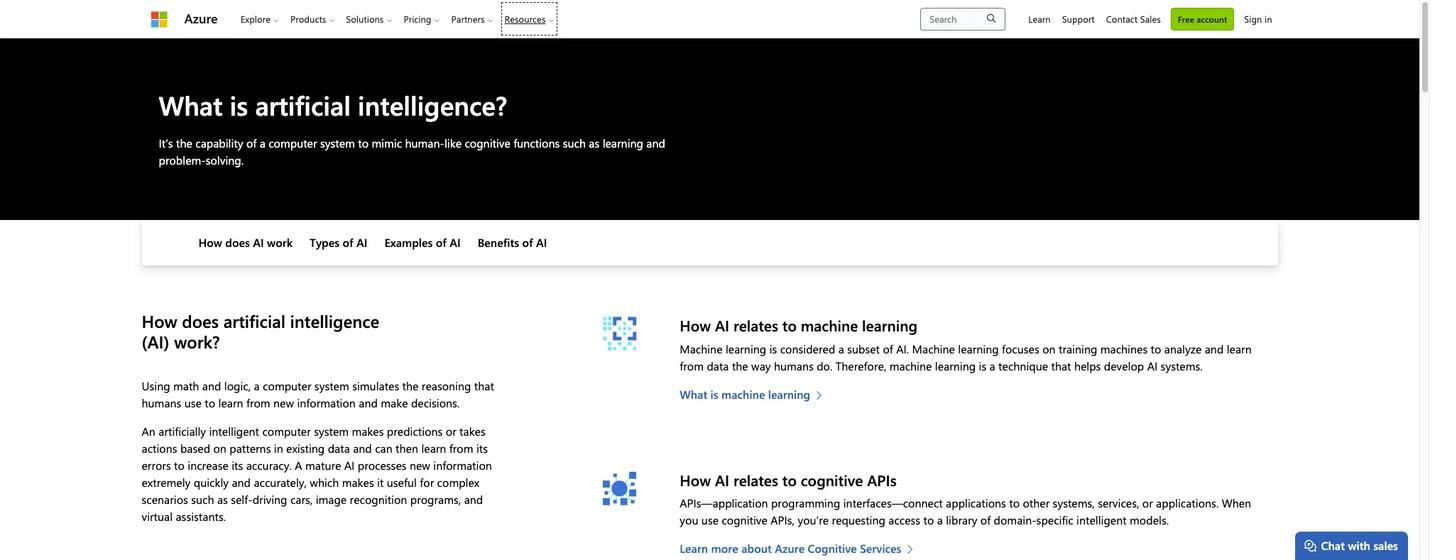 Task type: describe. For each thing, give the bounding box(es) containing it.
work
[[267, 235, 293, 250]]

system for to
[[320, 136, 355, 151]]

applications.
[[1156, 496, 1219, 511]]

to left analyze
[[1151, 341, 1162, 356]]

as inside an artificially intelligent computer system makes predictions or takes actions based on patterns in existing data and can then learn from its errors to increase its accuracy. a mature ai processes new information extremely quickly and accurately, which makes it useful for complex scenarios such as self-driving cars, image recognition programs, and virtual assistants.
[[217, 492, 228, 507]]

a inside how ai relates to cognitive apis apis—application programming interfaces—connect applications to other systems, services, or applications. when you use cognitive apis, you're requesting access to a library of domain-specific intelligent models.
[[937, 513, 943, 528]]

cars,
[[290, 492, 313, 507]]

in inside an artificially intelligent computer system makes predictions or takes actions based on patterns in existing data and can then learn from its errors to increase its accuracy. a mature ai processes new information extremely quickly and accurately, which makes it useful for complex scenarios such as self-driving cars, image recognition programs, and virtual assistants.
[[274, 441, 283, 456]]

an
[[142, 424, 155, 439]]

problem-
[[159, 153, 206, 168]]

what is machine learning link
[[680, 386, 830, 403]]

learn inside how ai relates to machine learning machine learning is considered a subset of ai. machine learning focuses on training machines to analyze and learn from data the way humans do. therefore, machine learning is a technique that helps develop ai systems.
[[1227, 341, 1252, 356]]

patterns
[[230, 441, 271, 456]]

services,
[[1098, 496, 1140, 511]]

ai inside how ai relates to cognitive apis apis—application programming interfaces—connect applications to other systems, services, or applications. when you use cognitive apis, you're requesting access to a library of domain-specific intelligent models.
[[715, 470, 730, 490]]

types of ai link
[[310, 235, 368, 250]]

azure inside primary element
[[184, 10, 218, 27]]

learn more about azure cognitive services
[[680, 541, 902, 556]]

learn inside using math and logic, a computer system simulates the reasoning that humans use to learn from new information and make decisions.
[[218, 396, 243, 411]]

chat with sales
[[1322, 538, 1399, 553]]

takes
[[460, 424, 486, 439]]

what for what is artificial intelligence?
[[159, 87, 223, 122]]

a
[[295, 458, 302, 473]]

other
[[1023, 496, 1050, 511]]

recognition
[[350, 492, 407, 507]]

the inside how ai relates to machine learning machine learning is considered a subset of ai. machine learning focuses on training machines to analyze and learn from data the way humans do. therefore, machine learning is a technique that helps develop ai systems.
[[732, 358, 749, 373]]

like
[[445, 136, 462, 151]]

from inside an artificially intelligent computer system makes predictions or takes actions based on patterns in existing data and can then learn from its errors to increase its accuracy. a mature ai processes new information extremely quickly and accurately, which makes it useful for complex scenarios such as self-driving cars, image recognition programs, and virtual assistants.
[[449, 441, 473, 456]]

focuses
[[1002, 341, 1040, 356]]

0 horizontal spatial its
[[232, 458, 243, 473]]

systems.
[[1161, 358, 1203, 373]]

from inside how ai relates to machine learning machine learning is considered a subset of ai. machine learning focuses on training machines to analyze and learn from data the way humans do. therefore, machine learning is a technique that helps develop ai systems.
[[680, 358, 704, 373]]

sign
[[1245, 13, 1263, 25]]

technique
[[999, 358, 1049, 373]]

of right examples
[[436, 235, 447, 250]]

math
[[173, 379, 199, 394]]

training
[[1059, 341, 1098, 356]]

free account link
[[1171, 7, 1235, 30]]

azure link
[[184, 9, 218, 28]]

as inside it's the capability of a computer system to mimic human-like cognitive functions such as learning and problem-solving.
[[589, 136, 600, 151]]

primary element
[[142, 0, 569, 38]]

or inside how ai relates to cognitive apis apis—application programming interfaces—connect applications to other systems, services, or applications. when you use cognitive apis, you're requesting access to a library of domain-specific intelligent models.
[[1143, 496, 1153, 511]]

free
[[1178, 13, 1195, 25]]

on inside how ai relates to machine learning machine learning is considered a subset of ai. machine learning focuses on training machines to analyze and learn from data the way humans do. therefore, machine learning is a technique that helps develop ai systems.
[[1043, 341, 1056, 356]]

work?
[[174, 330, 220, 353]]

it's
[[159, 136, 173, 151]]

how ai relates to cognitive apis apis—application programming interfaces—connect applications to other systems, services, or applications. when you use cognitive apis, you're requesting access to a library of domain-specific intelligent models.
[[680, 470, 1252, 528]]

mature
[[305, 458, 341, 473]]

what is machine learning
[[680, 387, 811, 402]]

2 horizontal spatial machine
[[890, 358, 932, 373]]

does for ai
[[225, 235, 250, 250]]

chat with sales button
[[1295, 532, 1409, 560]]

ai inside an artificially intelligent computer system makes predictions or takes actions based on patterns in existing data and can then learn from its errors to increase its accuracy. a mature ai processes new information extremely quickly and accurately, which makes it useful for complex scenarios such as self-driving cars, image recognition programs, and virtual assistants.
[[344, 458, 355, 473]]

the inside using math and logic, a computer system simulates the reasoning that humans use to learn from new information and make decisions.
[[402, 379, 419, 394]]

data inside an artificially intelligent computer system makes predictions or takes actions based on patterns in existing data and can then learn from its errors to increase its accuracy. a mature ai processes new information extremely quickly and accurately, which makes it useful for complex scenarios such as self-driving cars, image recognition programs, and virtual assistants.
[[328, 441, 350, 456]]

how for how ai relates to cognitive apis apis—application programming interfaces—connect applications to other systems, services, or applications. when you use cognitive apis, you're requesting access to a library of domain-specific intelligent models.
[[680, 470, 711, 490]]

sign in link
[[1239, 0, 1278, 38]]

use inside using math and logic, a computer system simulates the reasoning that humans use to learn from new information and make decisions.
[[185, 396, 202, 411]]

new inside an artificially intelligent computer system makes predictions or takes actions based on patterns in existing data and can then learn from its errors to increase its accuracy. a mature ai processes new information extremely quickly and accurately, which makes it useful for complex scenarios such as self-driving cars, image recognition programs, and virtual assistants.
[[410, 458, 430, 473]]

that inside using math and logic, a computer system simulates the reasoning that humans use to learn from new information and make decisions.
[[474, 379, 494, 394]]

existing
[[286, 441, 325, 456]]

from inside using math and logic, a computer system simulates the reasoning that humans use to learn from new information and make decisions.
[[246, 396, 270, 411]]

learning inside it's the capability of a computer system to mimic human-like cognitive functions such as learning and problem-solving.
[[603, 136, 644, 151]]

support
[[1062, 13, 1095, 25]]

domain-
[[994, 513, 1037, 528]]

1 vertical spatial makes
[[342, 475, 374, 490]]

using math and logic, a computer system simulates the reasoning that humans use to learn from new information and make decisions.
[[142, 379, 494, 411]]

explore
[[241, 13, 271, 25]]

humans inside using math and logic, a computer system simulates the reasoning that humans use to learn from new information and make decisions.
[[142, 396, 181, 411]]

extremely
[[142, 475, 191, 490]]

intelligence?
[[358, 87, 507, 122]]

computer inside an artificially intelligent computer system makes predictions or takes actions based on patterns in existing data and can then learn from its errors to increase its accuracy. a mature ai processes new information extremely quickly and accurately, which makes it useful for complex scenarios such as self-driving cars, image recognition programs, and virtual assistants.
[[262, 424, 311, 439]]

0 vertical spatial machine
[[801, 316, 858, 336]]

apis,
[[771, 513, 795, 528]]

more
[[711, 541, 739, 556]]

cognitive inside it's the capability of a computer system to mimic human-like cognitive functions such as learning and problem-solving.
[[465, 136, 511, 151]]

processes
[[358, 458, 407, 473]]

benefits
[[478, 235, 519, 250]]

how ai relates to machine learning machine learning is considered a subset of ai. machine learning focuses on training machines to analyze and learn from data the way humans do. therefore, machine learning is a technique that helps develop ai systems.
[[680, 316, 1252, 373]]

learn inside an artificially intelligent computer system makes predictions or takes actions based on patterns in existing data and can then learn from its errors to increase its accuracy. a mature ai processes new information extremely quickly and accurately, which makes it useful for complex scenarios such as self-driving cars, image recognition programs, and virtual assistants.
[[422, 441, 446, 456]]

examples of ai
[[385, 235, 461, 250]]

a left subset
[[839, 341, 844, 356]]

pricing
[[404, 13, 432, 25]]

Search azure.com text field
[[921, 7, 1006, 30]]

what is artificial intelligence?
[[159, 87, 507, 122]]

apis—application
[[680, 496, 768, 511]]

learn more about azure cognitive services link
[[680, 540, 921, 557]]

which
[[310, 475, 339, 490]]

solutions
[[346, 13, 384, 25]]

or inside an artificially intelligent computer system makes predictions or takes actions based on patterns in existing data and can then learn from its errors to increase its accuracy. a mature ai processes new information extremely quickly and accurately, which makes it useful for complex scenarios such as self-driving cars, image recognition programs, and virtual assistants.
[[446, 424, 457, 439]]

such inside it's the capability of a computer system to mimic human-like cognitive functions such as learning and problem-solving.
[[563, 136, 586, 151]]

2 vertical spatial cognitive
[[722, 513, 768, 528]]

errors
[[142, 458, 171, 473]]

types
[[310, 235, 340, 250]]

self-
[[231, 492, 253, 507]]

(ai)
[[142, 330, 169, 353]]

when
[[1222, 496, 1252, 511]]

actions
[[142, 441, 177, 456]]

do.
[[817, 358, 833, 373]]

examples of ai link
[[385, 235, 461, 250]]

it's the capability of a computer system to mimic human-like cognitive functions such as learning and problem-solving.
[[159, 136, 666, 168]]

use inside how ai relates to cognitive apis apis—application programming interfaces—connect applications to other systems, services, or applications. when you use cognitive apis, you're requesting access to a library of domain-specific intelligent models.
[[702, 513, 719, 528]]

intelligent inside an artificially intelligent computer system makes predictions or takes actions based on patterns in existing data and can then learn from its errors to increase its accuracy. a mature ai processes new information extremely quickly and accurately, which makes it useful for complex scenarios such as self-driving cars, image recognition programs, and virtual assistants.
[[209, 424, 259, 439]]

image
[[316, 492, 347, 507]]

1 machine from the left
[[680, 341, 723, 356]]

to up programming
[[783, 470, 797, 490]]

how does ai work link
[[199, 235, 293, 250]]

mimic
[[372, 136, 402, 151]]

you
[[680, 513, 699, 528]]

solving.
[[206, 153, 244, 168]]

ai.
[[897, 341, 909, 356]]

examples
[[385, 235, 433, 250]]

on inside an artificially intelligent computer system makes predictions or takes actions based on patterns in existing data and can then learn from its errors to increase its accuracy. a mature ai processes new information extremely quickly and accurately, which makes it useful for complex scenarios such as self-driving cars, image recognition programs, and virtual assistants.
[[213, 441, 227, 456]]

explore button
[[235, 0, 285, 38]]

complex
[[437, 475, 480, 490]]

how for how does artificial intelligence (ai) work?
[[142, 310, 177, 333]]

relates for machine
[[734, 316, 779, 336]]

solutions button
[[340, 0, 398, 38]]

resources button
[[499, 0, 560, 38]]

of inside how ai relates to machine learning machine learning is considered a subset of ai. machine learning focuses on training machines to analyze and learn from data the way humans do. therefore, machine learning is a technique that helps develop ai systems.
[[883, 341, 893, 356]]

humans inside how ai relates to machine learning machine learning is considered a subset of ai. machine learning focuses on training machines to analyze and learn from data the way humans do. therefore, machine learning is a technique that helps develop ai systems.
[[774, 358, 814, 373]]

driving
[[253, 492, 287, 507]]

and inside how ai relates to machine learning machine learning is considered a subset of ai. machine learning focuses on training machines to analyze and learn from data the way humans do. therefore, machine learning is a technique that helps develop ai systems.
[[1205, 341, 1224, 356]]

capability
[[196, 136, 243, 151]]

that inside how ai relates to machine learning machine learning is considered a subset of ai. machine learning focuses on training machines to analyze and learn from data the way humans do. therefore, machine learning is a technique that helps develop ai systems.
[[1052, 358, 1072, 373]]

artificial for does
[[224, 310, 286, 333]]



Task type: vqa. For each thing, say whether or not it's contained in the screenshot.
'relates' for data
no



Task type: locate. For each thing, give the bounding box(es) containing it.
in right sign
[[1265, 13, 1273, 25]]

learn
[[1227, 341, 1252, 356], [218, 396, 243, 411], [422, 441, 446, 456]]

1 vertical spatial its
[[232, 458, 243, 473]]

0 horizontal spatial machine
[[680, 341, 723, 356]]

what inside "link"
[[680, 387, 708, 402]]

1 relates from the top
[[734, 316, 779, 336]]

1 vertical spatial learn
[[218, 396, 243, 411]]

how does ai work
[[199, 235, 293, 250]]

to
[[358, 136, 369, 151], [783, 316, 797, 336], [1151, 341, 1162, 356], [205, 396, 215, 411], [174, 458, 185, 473], [783, 470, 797, 490], [1010, 496, 1020, 511], [924, 513, 934, 528]]

of inside how ai relates to cognitive apis apis—application programming interfaces—connect applications to other systems, services, or applications. when you use cognitive apis, you're requesting access to a library of domain-specific intelligent models.
[[981, 513, 991, 528]]

0 vertical spatial use
[[185, 396, 202, 411]]

make
[[381, 396, 408, 411]]

1 horizontal spatial azure
[[775, 541, 805, 556]]

0 horizontal spatial learn
[[680, 541, 708, 556]]

a inside using math and logic, a computer system simulates the reasoning that humans use to learn from new information and make decisions.
[[254, 379, 260, 394]]

0 horizontal spatial such
[[191, 492, 214, 507]]

access
[[889, 513, 921, 528]]

use right you
[[702, 513, 719, 528]]

benefits of ai
[[478, 235, 547, 250]]

0 vertical spatial new
[[273, 396, 294, 411]]

system up existing
[[314, 424, 349, 439]]

as right functions
[[589, 136, 600, 151]]

relates inside how ai relates to machine learning machine learning is considered a subset of ai. machine learning focuses on training machines to analyze and learn from data the way humans do. therefore, machine learning is a technique that helps develop ai systems.
[[734, 316, 779, 336]]

of right types
[[343, 235, 353, 250]]

2 vertical spatial learn
[[422, 441, 446, 456]]

artificial
[[255, 87, 351, 122], [224, 310, 286, 333]]

0 horizontal spatial azure
[[184, 10, 218, 27]]

a right logic,
[[254, 379, 260, 394]]

a inside it's the capability of a computer system to mimic human-like cognitive functions such as learning and problem-solving.
[[260, 136, 266, 151]]

using
[[142, 379, 170, 394]]

such up assistants.
[[191, 492, 214, 507]]

1 horizontal spatial data
[[707, 358, 729, 373]]

cognitive
[[808, 541, 857, 556]]

data up what is machine learning
[[707, 358, 729, 373]]

azure down apis,
[[775, 541, 805, 556]]

to left mimic
[[358, 136, 369, 151]]

reasoning
[[422, 379, 471, 394]]

0 vertical spatial does
[[225, 235, 250, 250]]

learn left support
[[1029, 13, 1051, 25]]

machine
[[801, 316, 858, 336], [890, 358, 932, 373], [722, 387, 765, 402]]

does
[[225, 235, 250, 250], [182, 310, 219, 333]]

0 horizontal spatial machine
[[722, 387, 765, 402]]

and
[[647, 136, 666, 151], [1205, 341, 1224, 356], [202, 379, 221, 394], [359, 396, 378, 411], [353, 441, 372, 456], [232, 475, 251, 490], [464, 492, 483, 507]]

of right capability
[[246, 136, 257, 151]]

as
[[589, 136, 600, 151], [217, 492, 228, 507]]

Global search field
[[921, 7, 1006, 30]]

in up accuracy.
[[274, 441, 283, 456]]

logic,
[[224, 379, 251, 394]]

how inside how ai relates to cognitive apis apis—application programming interfaces—connect applications to other systems, services, or applications. when you use cognitive apis, you're requesting access to a library of domain-specific intelligent models.
[[680, 470, 711, 490]]

machine up considered on the right of the page
[[801, 316, 858, 336]]

to up artificially
[[205, 396, 215, 411]]

artificial inside "how does artificial intelligence (ai) work?"
[[224, 310, 286, 333]]

0 vertical spatial in
[[1265, 13, 1273, 25]]

1 vertical spatial learn
[[680, 541, 708, 556]]

0 horizontal spatial data
[[328, 441, 350, 456]]

new up existing
[[273, 396, 294, 411]]

0 horizontal spatial intelligent
[[209, 424, 259, 439]]

about
[[742, 541, 772, 556]]

0 vertical spatial data
[[707, 358, 729, 373]]

learn for learn
[[1029, 13, 1051, 25]]

2 horizontal spatial the
[[732, 358, 749, 373]]

such inside an artificially intelligent computer system makes predictions or takes actions based on patterns in existing data and can then learn from its errors to increase its accuracy. a mature ai processes new information extremely quickly and accurately, which makes it useful for complex scenarios such as self-driving cars, image recognition programs, and virtual assistants.
[[191, 492, 214, 507]]

from down takes
[[449, 441, 473, 456]]

system left simulates
[[315, 379, 349, 394]]

0 horizontal spatial from
[[246, 396, 270, 411]]

learn for learn more about azure cognitive services
[[680, 541, 708, 556]]

system for simulates
[[315, 379, 349, 394]]

azure left explore
[[184, 10, 218, 27]]

data
[[707, 358, 729, 373], [328, 441, 350, 456]]

system inside using math and logic, a computer system simulates the reasoning that humans use to learn from new information and make decisions.
[[315, 379, 349, 394]]

to right the access
[[924, 513, 934, 528]]

a left technique
[[990, 358, 996, 373]]

as left self-
[[217, 492, 228, 507]]

1 horizontal spatial humans
[[774, 358, 814, 373]]

learn down logic,
[[218, 396, 243, 411]]

0 horizontal spatial humans
[[142, 396, 181, 411]]

accurately,
[[254, 475, 307, 490]]

and inside it's the capability of a computer system to mimic human-like cognitive functions such as learning and problem-solving.
[[647, 136, 666, 151]]

on up increase
[[213, 441, 227, 456]]

use
[[185, 396, 202, 411], [702, 513, 719, 528]]

1 vertical spatial on
[[213, 441, 227, 456]]

data up the mature
[[328, 441, 350, 456]]

in
[[1265, 13, 1273, 25], [274, 441, 283, 456]]

0 horizontal spatial does
[[182, 310, 219, 333]]

2 vertical spatial machine
[[722, 387, 765, 402]]

1 horizontal spatial or
[[1143, 496, 1153, 511]]

relates for cognitive
[[734, 470, 779, 490]]

1 horizontal spatial new
[[410, 458, 430, 473]]

1 horizontal spatial in
[[1265, 13, 1273, 25]]

to inside an artificially intelligent computer system makes predictions or takes actions based on patterns in existing data and can then learn from its errors to increase its accuracy. a mature ai processes new information extremely quickly and accurately, which makes it useful for complex scenarios such as self-driving cars, image recognition programs, and virtual assistants.
[[174, 458, 185, 473]]

machines
[[1101, 341, 1148, 356]]

relates inside how ai relates to cognitive apis apis—application programming interfaces—connect applications to other systems, services, or applications. when you use cognitive apis, you're requesting access to a library of domain-specific intelligent models.
[[734, 470, 779, 490]]

1 vertical spatial from
[[246, 396, 270, 411]]

to inside it's the capability of a computer system to mimic human-like cognitive functions such as learning and problem-solving.
[[358, 136, 369, 151]]

makes left it
[[342, 475, 374, 490]]

0 horizontal spatial that
[[474, 379, 494, 394]]

2 vertical spatial system
[[314, 424, 349, 439]]

1 horizontal spatial information
[[434, 458, 492, 473]]

how for how ai relates to machine learning machine learning is considered a subset of ai. machine learning focuses on training machines to analyze and learn from data the way humans do. therefore, machine learning is a technique that helps develop ai systems.
[[680, 316, 711, 336]]

1 vertical spatial or
[[1143, 496, 1153, 511]]

1 horizontal spatial that
[[1052, 358, 1072, 373]]

0 vertical spatial intelligent
[[209, 424, 259, 439]]

human-
[[405, 136, 445, 151]]

0 horizontal spatial learn
[[218, 396, 243, 411]]

predictions
[[387, 424, 443, 439]]

information inside an artificially intelligent computer system makes predictions or takes actions based on patterns in existing data and can then learn from its errors to increase its accuracy. a mature ai processes new information extremely quickly and accurately, which makes it useful for complex scenarios such as self-driving cars, image recognition programs, and virtual assistants.
[[434, 458, 492, 473]]

0 vertical spatial relates
[[734, 316, 779, 336]]

cognitive down apis—application
[[722, 513, 768, 528]]

or left takes
[[446, 424, 457, 439]]

the up make
[[402, 379, 419, 394]]

from down logic,
[[246, 396, 270, 411]]

1 vertical spatial data
[[328, 441, 350, 456]]

new inside using math and logic, a computer system simulates the reasoning that humans use to learn from new information and make decisions.
[[273, 396, 294, 411]]

0 vertical spatial artificial
[[255, 87, 351, 122]]

on
[[1043, 341, 1056, 356], [213, 441, 227, 456]]

specific
[[1037, 513, 1074, 528]]

ai
[[253, 235, 264, 250], [357, 235, 368, 250], [450, 235, 461, 250], [536, 235, 547, 250], [715, 316, 730, 336], [1148, 358, 1158, 373], [344, 458, 355, 473], [715, 470, 730, 490]]

0 horizontal spatial as
[[217, 492, 228, 507]]

to up considered on the right of the page
[[783, 316, 797, 336]]

0 horizontal spatial cognitive
[[465, 136, 511, 151]]

0 vertical spatial such
[[563, 136, 586, 151]]

does for artificial
[[182, 310, 219, 333]]

computer up existing
[[262, 424, 311, 439]]

from up what is machine learning
[[680, 358, 704, 373]]

benefits of ai link
[[478, 235, 547, 250]]

computer for logic,
[[263, 379, 311, 394]]

0 horizontal spatial on
[[213, 441, 227, 456]]

1 vertical spatial information
[[434, 458, 492, 473]]

account
[[1197, 13, 1228, 25]]

it
[[377, 475, 384, 490]]

1 horizontal spatial machine
[[912, 341, 955, 356]]

artificial for is
[[255, 87, 351, 122]]

1 horizontal spatial such
[[563, 136, 586, 151]]

of inside it's the capability of a computer system to mimic human-like cognitive functions such as learning and problem-solving.
[[246, 136, 257, 151]]

how for how does ai work
[[199, 235, 222, 250]]

0 vertical spatial humans
[[774, 358, 814, 373]]

0 vertical spatial or
[[446, 424, 457, 439]]

0 vertical spatial what
[[159, 87, 223, 122]]

0 vertical spatial on
[[1043, 341, 1056, 356]]

2 horizontal spatial learn
[[1227, 341, 1252, 356]]

2 vertical spatial from
[[449, 441, 473, 456]]

relates up apis—application
[[734, 470, 779, 490]]

1 vertical spatial machine
[[890, 358, 932, 373]]

computer down what is artificial intelligence?
[[269, 136, 317, 151]]

0 vertical spatial system
[[320, 136, 355, 151]]

of right benefits
[[522, 235, 533, 250]]

develop
[[1104, 358, 1145, 373]]

1 vertical spatial relates
[[734, 470, 779, 490]]

intelligent down services, at the right of page
[[1077, 513, 1127, 528]]

information up complex
[[434, 458, 492, 473]]

system
[[320, 136, 355, 151], [315, 379, 349, 394], [314, 424, 349, 439]]

does inside "how does artificial intelligence (ai) work?"
[[182, 310, 219, 333]]

system inside an artificially intelligent computer system makes predictions or takes actions based on patterns in existing data and can then learn from its errors to increase its accuracy. a mature ai processes new information extremely quickly and accurately, which makes it useful for complex scenarios such as self-driving cars, image recognition programs, and virtual assistants.
[[314, 424, 349, 439]]

does right (ai)
[[182, 310, 219, 333]]

0 horizontal spatial in
[[274, 441, 283, 456]]

information up existing
[[297, 396, 356, 411]]

machine up what is machine learning
[[680, 341, 723, 356]]

machine right ai.
[[912, 341, 955, 356]]

decisions.
[[411, 396, 460, 411]]

cognitive up programming
[[801, 470, 863, 490]]

0 horizontal spatial or
[[446, 424, 457, 439]]

2 relates from the top
[[734, 470, 779, 490]]

of down applications
[[981, 513, 991, 528]]

cognitive right like
[[465, 136, 511, 151]]

makes up can
[[352, 424, 384, 439]]

intelligent up patterns
[[209, 424, 259, 439]]

intelligence
[[290, 310, 380, 333]]

for
[[420, 475, 434, 490]]

that
[[1052, 358, 1072, 373], [474, 379, 494, 394]]

or up models.
[[1143, 496, 1153, 511]]

can
[[375, 441, 393, 456]]

0 vertical spatial its
[[477, 441, 488, 456]]

1 horizontal spatial the
[[402, 379, 419, 394]]

sign in
[[1245, 13, 1273, 25]]

1 vertical spatial humans
[[142, 396, 181, 411]]

requesting
[[832, 513, 886, 528]]

humans down using
[[142, 396, 181, 411]]

how inside "how does artificial intelligence (ai) work?"
[[142, 310, 177, 333]]

0 vertical spatial as
[[589, 136, 600, 151]]

1 horizontal spatial machine
[[801, 316, 858, 336]]

its down patterns
[[232, 458, 243, 473]]

interfaces—connect
[[844, 496, 943, 511]]

free account
[[1178, 13, 1228, 25]]

the left way
[[732, 358, 749, 373]]

0 vertical spatial from
[[680, 358, 704, 373]]

models.
[[1130, 513, 1169, 528]]

0 vertical spatial learn
[[1227, 341, 1252, 356]]

to up extremely
[[174, 458, 185, 473]]

how inside how ai relates to machine learning machine learning is considered a subset of ai. machine learning focuses on training machines to analyze and learn from data the way humans do. therefore, machine learning is a technique that helps develop ai systems.
[[680, 316, 711, 336]]

a left library at the bottom right of page
[[937, 513, 943, 528]]

machine down way
[[722, 387, 765, 402]]

computer for of
[[269, 136, 317, 151]]

assistants.
[[176, 509, 226, 524]]

sales
[[1374, 538, 1399, 553]]

what for what is machine learning
[[680, 387, 708, 402]]

programs,
[[410, 492, 461, 507]]

how does artificial intelligence (ai) work?
[[142, 310, 380, 353]]

2 vertical spatial the
[[402, 379, 419, 394]]

the inside it's the capability of a computer system to mimic human-like cognitive functions such as learning and problem-solving.
[[176, 136, 192, 151]]

that right reasoning
[[474, 379, 494, 394]]

0 vertical spatial computer
[[269, 136, 317, 151]]

system down what is artificial intelligence?
[[320, 136, 355, 151]]

learn
[[1029, 13, 1051, 25], [680, 541, 708, 556]]

0 horizontal spatial new
[[273, 396, 294, 411]]

does left work
[[225, 235, 250, 250]]

0 horizontal spatial what
[[159, 87, 223, 122]]

system inside it's the capability of a computer system to mimic human-like cognitive functions such as learning and problem-solving.
[[320, 136, 355, 151]]

use down math
[[185, 396, 202, 411]]

to up domain-
[[1010, 496, 1020, 511]]

its down takes
[[477, 441, 488, 456]]

such right functions
[[563, 136, 586, 151]]

of left ai.
[[883, 341, 893, 356]]

data inside how ai relates to machine learning machine learning is considered a subset of ai. machine learning focuses on training machines to analyze and learn from data the way humans do. therefore, machine learning is a technique that helps develop ai systems.
[[707, 358, 729, 373]]

0 vertical spatial the
[[176, 136, 192, 151]]

increase
[[188, 458, 229, 473]]

1 vertical spatial cognitive
[[801, 470, 863, 490]]

products button
[[285, 0, 340, 38]]

relates up way
[[734, 316, 779, 336]]

1 vertical spatial in
[[274, 441, 283, 456]]

0 horizontal spatial use
[[185, 396, 202, 411]]

1 vertical spatial intelligent
[[1077, 513, 1127, 528]]

therefore,
[[836, 358, 887, 373]]

simulates
[[352, 379, 399, 394]]

an artificially intelligent computer system makes predictions or takes actions based on patterns in existing data and can then learn from its errors to increase its accuracy. a mature ai processes new information extremely quickly and accurately, which makes it useful for complex scenarios such as self-driving cars, image recognition programs, and virtual assistants.
[[142, 424, 492, 524]]

is inside "link"
[[711, 387, 719, 402]]

2 machine from the left
[[912, 341, 955, 356]]

2 horizontal spatial from
[[680, 358, 704, 373]]

the up problem-
[[176, 136, 192, 151]]

1 vertical spatial what
[[680, 387, 708, 402]]

subset
[[848, 341, 880, 356]]

from
[[680, 358, 704, 373], [246, 396, 270, 411], [449, 441, 473, 456]]

services
[[860, 541, 902, 556]]

learning inside "link"
[[768, 387, 811, 402]]

functions
[[514, 136, 560, 151]]

1 horizontal spatial learn
[[422, 441, 446, 456]]

machine inside "link"
[[722, 387, 765, 402]]

learn down predictions on the left bottom of page
[[422, 441, 446, 456]]

1 vertical spatial such
[[191, 492, 214, 507]]

0 vertical spatial that
[[1052, 358, 1072, 373]]

information inside using math and logic, a computer system simulates the reasoning that humans use to learn from new information and make decisions.
[[297, 396, 356, 411]]

1 horizontal spatial cognitive
[[722, 513, 768, 528]]

1 vertical spatial artificial
[[224, 310, 286, 333]]

on right focuses
[[1043, 341, 1056, 356]]

1 vertical spatial use
[[702, 513, 719, 528]]

1 horizontal spatial use
[[702, 513, 719, 528]]

computer right logic,
[[263, 379, 311, 394]]

machine down ai.
[[890, 358, 932, 373]]

0 horizontal spatial the
[[176, 136, 192, 151]]

humans down considered on the right of the page
[[774, 358, 814, 373]]

partners
[[451, 13, 485, 25]]

1 horizontal spatial on
[[1043, 341, 1056, 356]]

computer inside it's the capability of a computer system to mimic human-like cognitive functions such as learning and problem-solving.
[[269, 136, 317, 151]]

intelligent inside how ai relates to cognitive apis apis—application programming interfaces—connect applications to other systems, services, or applications. when you use cognitive apis, you're requesting access to a library of domain-specific intelligent models.
[[1077, 513, 1127, 528]]

new up for
[[410, 458, 430, 473]]

0 vertical spatial makes
[[352, 424, 384, 439]]

learn down you
[[680, 541, 708, 556]]

useful
[[387, 475, 417, 490]]

1 horizontal spatial learn
[[1029, 13, 1051, 25]]

azure
[[184, 10, 218, 27], [775, 541, 805, 556]]

that down training at the bottom right of page
[[1052, 358, 1072, 373]]

support link
[[1057, 0, 1101, 38]]

0 vertical spatial learn
[[1029, 13, 1051, 25]]

quickly
[[194, 475, 229, 490]]

a right capability
[[260, 136, 266, 151]]

to inside using math and logic, a computer system simulates the reasoning that humans use to learn from new information and make decisions.
[[205, 396, 215, 411]]

scenarios
[[142, 492, 188, 507]]

or
[[446, 424, 457, 439], [1143, 496, 1153, 511]]

intelligent
[[209, 424, 259, 439], [1077, 513, 1127, 528]]

0 vertical spatial azure
[[184, 10, 218, 27]]

accuracy.
[[246, 458, 292, 473]]

library
[[946, 513, 978, 528]]

1 horizontal spatial intelligent
[[1077, 513, 1127, 528]]

1 vertical spatial computer
[[263, 379, 311, 394]]

0 vertical spatial cognitive
[[465, 136, 511, 151]]

1 vertical spatial system
[[315, 379, 349, 394]]

artificially
[[159, 424, 206, 439]]

1 horizontal spatial what
[[680, 387, 708, 402]]

then
[[396, 441, 418, 456]]

1 horizontal spatial its
[[477, 441, 488, 456]]

computer inside using math and logic, a computer system simulates the reasoning that humans use to learn from new information and make decisions.
[[263, 379, 311, 394]]

1 vertical spatial does
[[182, 310, 219, 333]]

relates
[[734, 316, 779, 336], [734, 470, 779, 490]]

learn right analyze
[[1227, 341, 1252, 356]]

programming
[[771, 496, 841, 511]]

1 vertical spatial that
[[474, 379, 494, 394]]



